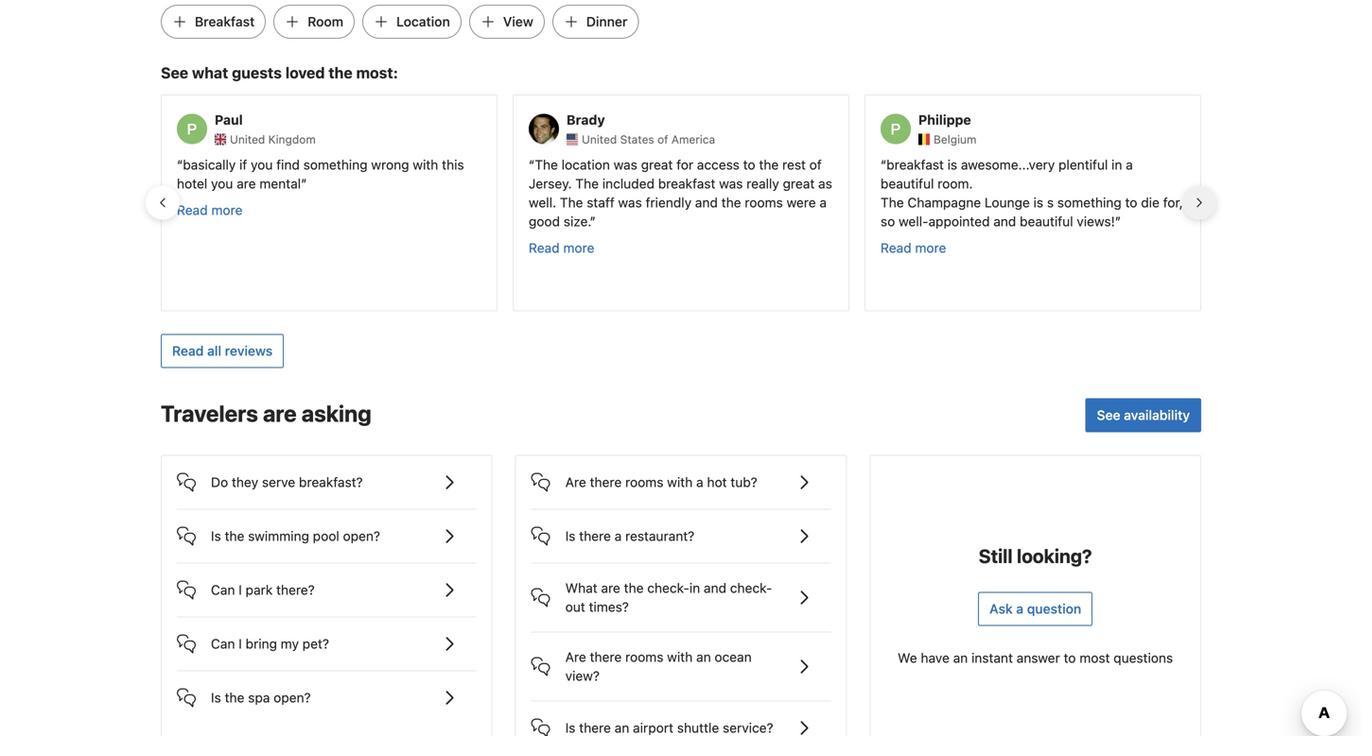 Task type: locate. For each thing, give the bounding box(es) containing it.
0 vertical spatial is
[[948, 157, 957, 172]]

states
[[620, 133, 654, 146]]

i inside button
[[239, 582, 242, 598]]

0 horizontal spatial to
[[743, 157, 755, 172]]

more down if on the left of the page
[[211, 202, 243, 218]]

still looking?
[[979, 545, 1092, 567]]

more for jersey.
[[563, 240, 594, 256]]

the down location
[[575, 176, 599, 191]]

2 i from the top
[[239, 636, 242, 652]]

1 vertical spatial are
[[565, 650, 586, 665]]

2 vertical spatial are
[[601, 581, 620, 596]]

0 vertical spatial you
[[251, 157, 273, 172]]

rooms inside the " the location was great for access to the rest of jersey. the included breakfast was really great as well. the staff was friendly and the rooms were a good size.
[[745, 195, 783, 210]]

there up is there a restaurant?
[[590, 475, 622, 490]]

1 vertical spatial is
[[1034, 195, 1043, 210]]

see availability button
[[1086, 399, 1201, 433]]

my
[[281, 636, 299, 652]]

0 vertical spatial beautiful
[[881, 176, 934, 191]]

more down size.
[[563, 240, 594, 256]]

1 horizontal spatial breakfast
[[887, 157, 944, 172]]

for
[[677, 157, 693, 172]]

rooms up is there a restaurant?
[[625, 475, 664, 490]]

you right if on the left of the page
[[251, 157, 273, 172]]

to up really
[[743, 157, 755, 172]]

there inside are there rooms with an ocean view?
[[590, 650, 622, 665]]

0 horizontal spatial read more button
[[177, 201, 243, 220]]

1 vertical spatial i
[[239, 636, 242, 652]]

i
[[239, 582, 242, 598], [239, 636, 242, 652]]

in
[[1112, 157, 1122, 172], [689, 581, 700, 596]]

united down brady
[[582, 133, 617, 146]]

2 horizontal spatial read more button
[[881, 239, 946, 258]]

2 vertical spatial to
[[1064, 651, 1076, 666]]

0 vertical spatial with
[[413, 157, 438, 172]]

can inside button
[[211, 636, 235, 652]]

read for " the location was great for access to the rest of jersey. the included breakfast was really great as well. the staff was friendly and the rooms were a good size.
[[529, 240, 560, 256]]

1 vertical spatial are
[[263, 400, 297, 427]]

is down do
[[211, 529, 221, 544]]

0 horizontal spatial "
[[177, 157, 183, 172]]

asking
[[301, 400, 371, 427]]

1 horizontal spatial great
[[783, 176, 815, 191]]

an inside button
[[615, 721, 629, 736]]

1 horizontal spatial "
[[529, 157, 535, 172]]

and right friendly
[[695, 195, 718, 210]]

read more for " breakfast is awesome...very plentiful in a beautiful room. the champagne lounge is s something to die for, so well-appointed and beautiful views!
[[881, 240, 946, 256]]

looking?
[[1017, 545, 1092, 567]]

with left ocean
[[667, 650, 693, 665]]

"
[[177, 157, 183, 172], [529, 157, 535, 172], [881, 157, 887, 172]]

rooms
[[745, 195, 783, 210], [625, 475, 664, 490], [625, 650, 664, 665]]

mental
[[260, 176, 301, 191]]

1 vertical spatial open?
[[274, 690, 311, 706]]

a left the hot
[[696, 475, 703, 490]]

0 vertical spatial to
[[743, 157, 755, 172]]

read more button down size.
[[529, 239, 594, 258]]

beautiful up well-
[[881, 176, 934, 191]]

room
[[308, 14, 343, 30]]

and
[[695, 195, 718, 210], [993, 214, 1016, 229], [704, 581, 727, 596]]

rooms for hot
[[625, 475, 664, 490]]

1 are from the top
[[565, 475, 586, 490]]

read inside button
[[172, 343, 204, 359]]

are down if on the left of the page
[[237, 176, 256, 191]]

the right loved
[[328, 64, 353, 82]]

" up so
[[881, 157, 887, 172]]

with
[[413, 157, 438, 172], [667, 475, 693, 490], [667, 650, 693, 665]]

0 vertical spatial of
[[657, 133, 668, 146]]

travelers
[[161, 400, 258, 427]]

breakfast inside the " the location was great for access to the rest of jersey. the included breakfast was really great as well. the staff was friendly and the rooms were a good size.
[[658, 176, 715, 191]]

with inside are there rooms with an ocean view?
[[667, 650, 693, 665]]

to left die in the top of the page
[[1125, 195, 1137, 210]]

" up jersey.
[[529, 157, 535, 172]]

read left all at the left top of the page
[[172, 343, 204, 359]]

is for is the swimming pool open?
[[211, 529, 221, 544]]

still
[[979, 545, 1013, 567]]

1 " from the left
[[177, 157, 183, 172]]

0 vertical spatial great
[[641, 157, 673, 172]]

0 vertical spatial are
[[237, 176, 256, 191]]

1 vertical spatial something
[[1057, 195, 1122, 210]]

they
[[232, 475, 258, 490]]

2 horizontal spatial read more
[[881, 240, 946, 256]]

0 vertical spatial open?
[[343, 529, 380, 544]]

can i bring my pet? button
[[177, 618, 476, 656]]

is left spa
[[211, 690, 221, 706]]

do they serve breakfast? button
[[177, 456, 476, 494]]

there inside button
[[579, 721, 611, 736]]

check- down the restaurant?
[[647, 581, 689, 596]]

pool
[[313, 529, 339, 544]]

1 vertical spatial you
[[211, 176, 233, 191]]

0 vertical spatial in
[[1112, 157, 1122, 172]]

read more button down well-
[[881, 239, 946, 258]]

2 united from the left
[[582, 133, 617, 146]]

rooms down really
[[745, 195, 783, 210]]

breakfast down belgium image
[[887, 157, 944, 172]]

2 horizontal spatial are
[[601, 581, 620, 596]]

0 horizontal spatial "
[[301, 176, 307, 191]]

open? right pool
[[343, 529, 380, 544]]

can inside button
[[211, 582, 235, 598]]

a right plentiful
[[1126, 157, 1133, 172]]

read
[[177, 202, 208, 218], [529, 240, 560, 256], [881, 240, 912, 256], [172, 343, 204, 359]]

is
[[948, 157, 957, 172], [1034, 195, 1043, 210]]

1 vertical spatial great
[[783, 176, 815, 191]]

1 horizontal spatial is
[[1034, 195, 1043, 210]]

0 vertical spatial rooms
[[745, 195, 783, 210]]

more down well-
[[915, 240, 946, 256]]

was down access
[[719, 176, 743, 191]]

was down "included"
[[618, 195, 642, 210]]

and down is there a restaurant? button
[[704, 581, 727, 596]]

are there rooms with an ocean view?
[[565, 650, 752, 684]]

can left park
[[211, 582, 235, 598]]

1 horizontal spatial "
[[590, 214, 596, 229]]

are for what
[[601, 581, 620, 596]]

0 horizontal spatial great
[[641, 157, 673, 172]]

read more button for " basically if you find something wrong with this hotel you are mental
[[177, 201, 243, 220]]

0 vertical spatial can
[[211, 582, 235, 598]]

read down 'hotel'
[[177, 202, 208, 218]]

1 vertical spatial rooms
[[625, 475, 664, 490]]

read more for " basically if you find something wrong with this hotel you are mental
[[177, 202, 243, 218]]

bring
[[246, 636, 277, 652]]

united states of america
[[582, 133, 715, 146]]

1 vertical spatial of
[[809, 157, 822, 172]]

1 horizontal spatial see
[[1097, 407, 1121, 423]]

kingdom
[[268, 133, 316, 146]]

were
[[787, 195, 816, 210]]

a
[[1126, 157, 1133, 172], [820, 195, 827, 210], [696, 475, 703, 490], [615, 529, 622, 544], [1016, 601, 1024, 617]]

to left most
[[1064, 651, 1076, 666]]

of right states
[[657, 133, 668, 146]]

united up if on the left of the page
[[230, 133, 265, 146]]

there inside button
[[579, 529, 611, 544]]

can left bring
[[211, 636, 235, 652]]

breakfast down for
[[658, 176, 715, 191]]

2 vertical spatial rooms
[[625, 650, 664, 665]]

1 vertical spatial with
[[667, 475, 693, 490]]

there up view?
[[590, 650, 622, 665]]

" inside the " the location was great for access to the rest of jersey. the included breakfast was really great as well. the staff was friendly and the rooms were a good size.
[[529, 157, 535, 172]]

i left park
[[239, 582, 242, 598]]

2 can from the top
[[211, 636, 235, 652]]

2 " from the left
[[529, 157, 535, 172]]

open? right spa
[[274, 690, 311, 706]]

0 horizontal spatial united
[[230, 133, 265, 146]]

the inside what are the check-in and check- out times?
[[624, 581, 644, 596]]

with left this
[[413, 157, 438, 172]]

read more down size.
[[529, 240, 594, 256]]

are inside what are the check-in and check- out times?
[[601, 581, 620, 596]]

is
[[211, 529, 221, 544], [565, 529, 576, 544], [211, 690, 221, 706], [565, 721, 576, 736]]

1 horizontal spatial an
[[696, 650, 711, 665]]

something right find
[[303, 157, 368, 172]]

1 vertical spatial can
[[211, 636, 235, 652]]

belgium
[[934, 133, 977, 146]]

0 vertical spatial breakfast
[[887, 157, 944, 172]]

a down the as
[[820, 195, 827, 210]]

service?
[[723, 721, 773, 736]]

1 horizontal spatial check-
[[730, 581, 772, 596]]

can for can i bring my pet?
[[211, 636, 235, 652]]

2 horizontal spatial an
[[953, 651, 968, 666]]

are for are there rooms with a hot tub?
[[565, 475, 586, 490]]

there up what at the left bottom
[[579, 529, 611, 544]]

1 horizontal spatial beautiful
[[1020, 214, 1073, 229]]

2 vertical spatial and
[[704, 581, 727, 596]]

are inside are there rooms with an ocean view?
[[565, 650, 586, 665]]

is for is the spa open?
[[211, 690, 221, 706]]

the up so
[[881, 195, 904, 210]]

read for " basically if you find something wrong with this hotel you are mental
[[177, 202, 208, 218]]

read more
[[177, 202, 243, 218], [529, 240, 594, 256], [881, 240, 946, 256]]

breakfast
[[887, 157, 944, 172], [658, 176, 715, 191]]

" inside " basically if you find something wrong with this hotel you are mental
[[177, 157, 183, 172]]

is the spa open?
[[211, 690, 311, 706]]

and down lounge
[[993, 214, 1016, 229]]

are left asking
[[263, 400, 297, 427]]

united for brady
[[582, 133, 617, 146]]

are up is there a restaurant?
[[565, 475, 586, 490]]

reviews
[[225, 343, 273, 359]]

0 horizontal spatial check-
[[647, 581, 689, 596]]

the down access
[[721, 195, 741, 210]]

and inside what are the check-in and check- out times?
[[704, 581, 727, 596]]

1 vertical spatial was
[[719, 176, 743, 191]]

see left "availability"
[[1097, 407, 1121, 423]]

0 horizontal spatial more
[[211, 202, 243, 218]]

the up jersey.
[[535, 157, 558, 172]]

jersey.
[[529, 176, 572, 191]]

1 vertical spatial in
[[689, 581, 700, 596]]

s
[[1047, 195, 1054, 210]]

0 horizontal spatial see
[[161, 64, 188, 82]]

more for lounge
[[915, 240, 946, 256]]

" for " basically if you find something wrong with this hotel you are mental
[[177, 157, 183, 172]]

check- up ocean
[[730, 581, 772, 596]]

1 horizontal spatial are
[[263, 400, 297, 427]]

guests
[[232, 64, 282, 82]]

1 vertical spatial breakfast
[[658, 176, 715, 191]]

plentiful
[[1059, 157, 1108, 172]]

great
[[641, 157, 673, 172], [783, 176, 815, 191]]

0 horizontal spatial is
[[948, 157, 957, 172]]

"
[[301, 176, 307, 191], [590, 214, 596, 229], [1115, 214, 1121, 229]]

0 horizontal spatial in
[[689, 581, 700, 596]]

what are the check-in and check- out times? button
[[531, 564, 831, 617]]

united
[[230, 133, 265, 146], [582, 133, 617, 146]]

1 united from the left
[[230, 133, 265, 146]]

appointed
[[928, 214, 990, 229]]

2 vertical spatial with
[[667, 650, 693, 665]]

3 " from the left
[[881, 157, 887, 172]]

1 can from the top
[[211, 582, 235, 598]]

1 vertical spatial and
[[993, 214, 1016, 229]]

is up room.
[[948, 157, 957, 172]]

1 horizontal spatial open?
[[343, 529, 380, 544]]

the left spa
[[225, 690, 244, 706]]

read down good
[[529, 240, 560, 256]]

0 vertical spatial i
[[239, 582, 242, 598]]

united kingdom image
[[215, 134, 226, 145]]

are up view?
[[565, 650, 586, 665]]

rooms inside are there rooms with an ocean view?
[[625, 650, 664, 665]]

you
[[251, 157, 273, 172], [211, 176, 233, 191]]

1 horizontal spatial in
[[1112, 157, 1122, 172]]

0 vertical spatial are
[[565, 475, 586, 490]]

is inside button
[[565, 721, 576, 736]]

read more down well-
[[881, 240, 946, 256]]

a inside " breakfast is awesome...very plentiful in a beautiful room. the champagne lounge is s something to die for, so well-appointed and beautiful views!
[[1126, 157, 1133, 172]]

read down so
[[881, 240, 912, 256]]

the
[[535, 157, 558, 172], [575, 176, 599, 191], [560, 195, 583, 210], [881, 195, 904, 210]]

something up the views!
[[1057, 195, 1122, 210]]

0 vertical spatial and
[[695, 195, 718, 210]]

2 are from the top
[[565, 650, 586, 665]]

philippe
[[918, 112, 971, 128]]

in down is there a restaurant? button
[[689, 581, 700, 596]]

are for travelers
[[263, 400, 297, 427]]

do they serve breakfast?
[[211, 475, 363, 490]]

an right have on the bottom right
[[953, 651, 968, 666]]

1 i from the top
[[239, 582, 242, 598]]

ask
[[990, 601, 1013, 617]]

this is a carousel with rotating slides. it displays featured reviews of the property. use the next and previous buttons to navigate. region
[[146, 87, 1216, 319]]

to inside " breakfast is awesome...very plentiful in a beautiful room. the champagne lounge is s something to die for, so well-appointed and beautiful views!
[[1125, 195, 1137, 210]]

with inside " basically if you find something wrong with this hotel you are mental
[[413, 157, 438, 172]]

great down "united states of america"
[[641, 157, 673, 172]]

an left ocean
[[696, 650, 711, 665]]

2 horizontal spatial "
[[1115, 214, 1121, 229]]

2 horizontal spatial to
[[1125, 195, 1137, 210]]

1 vertical spatial beautiful
[[1020, 214, 1073, 229]]

serve
[[262, 475, 295, 490]]

there for are there rooms with an ocean view?
[[590, 650, 622, 665]]

an left airport
[[615, 721, 629, 736]]

1 vertical spatial to
[[1125, 195, 1137, 210]]

beautiful down s
[[1020, 214, 1073, 229]]

answer
[[1017, 651, 1060, 666]]

dinner
[[586, 14, 628, 30]]

1 horizontal spatial of
[[809, 157, 822, 172]]

an for we have an instant answer to most questions
[[953, 651, 968, 666]]

0 horizontal spatial something
[[303, 157, 368, 172]]

was up "included"
[[614, 157, 637, 172]]

1 horizontal spatial read more button
[[529, 239, 594, 258]]

is down view?
[[565, 721, 576, 736]]

0 horizontal spatial beautiful
[[881, 176, 934, 191]]

" inside " breakfast is awesome...very plentiful in a beautiful room. the champagne lounge is s something to die for, so well-appointed and beautiful views!
[[881, 157, 887, 172]]

something
[[303, 157, 368, 172], [1057, 195, 1122, 210]]

i left bring
[[239, 636, 242, 652]]

1 horizontal spatial something
[[1057, 195, 1122, 210]]

rooms down times?
[[625, 650, 664, 665]]

0 horizontal spatial breakfast
[[658, 176, 715, 191]]

0 vertical spatial see
[[161, 64, 188, 82]]

open? inside is the spa open? button
[[274, 690, 311, 706]]

0 horizontal spatial an
[[615, 721, 629, 736]]

1 horizontal spatial you
[[251, 157, 273, 172]]

1 horizontal spatial read more
[[529, 240, 594, 256]]

i inside button
[[239, 636, 242, 652]]

0 horizontal spatial are
[[237, 176, 256, 191]]

you down basically
[[211, 176, 233, 191]]

find
[[276, 157, 300, 172]]

tub?
[[731, 475, 757, 490]]

read more down 'hotel'
[[177, 202, 243, 218]]

1 horizontal spatial united
[[582, 133, 617, 146]]

1 check- from the left
[[647, 581, 689, 596]]

great up the were
[[783, 176, 815, 191]]

the up times?
[[624, 581, 644, 596]]

1 vertical spatial see
[[1097, 407, 1121, 423]]

in right plentiful
[[1112, 157, 1122, 172]]

to
[[743, 157, 755, 172], [1125, 195, 1137, 210], [1064, 651, 1076, 666]]

0 horizontal spatial of
[[657, 133, 668, 146]]

are up times?
[[601, 581, 620, 596]]

0 vertical spatial something
[[303, 157, 368, 172]]

is left s
[[1034, 195, 1043, 210]]

more
[[211, 202, 243, 218], [563, 240, 594, 256], [915, 240, 946, 256]]

2 horizontal spatial "
[[881, 157, 887, 172]]

with left the hot
[[667, 475, 693, 490]]

america
[[671, 133, 715, 146]]

of up the as
[[809, 157, 822, 172]]

there for is there an airport shuttle service?
[[579, 721, 611, 736]]

1 horizontal spatial more
[[563, 240, 594, 256]]

see inside button
[[1097, 407, 1121, 423]]

0 horizontal spatial read more
[[177, 202, 243, 218]]

2 horizontal spatial more
[[915, 240, 946, 256]]

read more button for " breakfast is awesome...very plentiful in a beautiful room. the champagne lounge is s something to die for, so well-appointed and beautiful views!
[[881, 239, 946, 258]]

question
[[1027, 601, 1081, 617]]

" the location was great for access to the rest of jersey. the included breakfast was really great as well. the staff was friendly and the rooms were a good size.
[[529, 157, 832, 229]]

is up what at the left bottom
[[565, 529, 576, 544]]

0 horizontal spatial open?
[[274, 690, 311, 706]]

can
[[211, 582, 235, 598], [211, 636, 235, 652]]

see left what
[[161, 64, 188, 82]]

read more button down 'hotel'
[[177, 201, 243, 220]]

beautiful
[[881, 176, 934, 191], [1020, 214, 1073, 229]]

" up 'hotel'
[[177, 157, 183, 172]]

there down view?
[[579, 721, 611, 736]]



Task type: describe. For each thing, give the bounding box(es) containing it.
open? inside the is the swimming pool open? button
[[343, 529, 380, 544]]

ask a question
[[990, 601, 1081, 617]]

see for see availability
[[1097, 407, 1121, 423]]

have
[[921, 651, 950, 666]]

the left swimming
[[225, 529, 244, 544]]

loved
[[285, 64, 325, 82]]

united for paul
[[230, 133, 265, 146]]

of inside the " the location was great for access to the rest of jersey. the included breakfast was really great as well. the staff was friendly and the rooms were a good size.
[[809, 157, 822, 172]]

2 vertical spatial was
[[618, 195, 642, 210]]

is there a restaurant?
[[565, 529, 695, 544]]

are for are there rooms with an ocean view?
[[565, 650, 586, 665]]

are inside " basically if you find something wrong with this hotel you are mental
[[237, 176, 256, 191]]

" basically if you find something wrong with this hotel you are mental
[[177, 157, 464, 191]]

we have an instant answer to most questions
[[898, 651, 1173, 666]]

see for see what guests loved the most:
[[161, 64, 188, 82]]

spa
[[248, 690, 270, 706]]

staff
[[587, 195, 615, 210]]

all
[[207, 343, 221, 359]]

rest
[[782, 157, 806, 172]]

rooms for ocean
[[625, 650, 664, 665]]

what are the check-in and check- out times?
[[565, 581, 772, 615]]

read for " breakfast is awesome...very plentiful in a beautiful room. the champagne lounge is s something to die for, so well-appointed and beautiful views!
[[881, 240, 912, 256]]

something inside " breakfast is awesome...very plentiful in a beautiful room. the champagne lounge is s something to die for, so well-appointed and beautiful views!
[[1057, 195, 1122, 210]]

questions
[[1114, 651, 1173, 666]]

read more for " the location was great for access to the rest of jersey. the included breakfast was really great as well. the staff was friendly and the rooms were a good size.
[[529, 240, 594, 256]]

read all reviews
[[172, 343, 273, 359]]

" for is
[[1115, 214, 1121, 229]]

shuttle
[[677, 721, 719, 736]]

see availability
[[1097, 407, 1190, 423]]

2 check- from the left
[[730, 581, 772, 596]]

is the swimming pool open?
[[211, 529, 380, 544]]

read more button for " the location was great for access to the rest of jersey. the included breakfast was really great as well. the staff was friendly and the rooms were a good size.
[[529, 239, 594, 258]]

in inside what are the check-in and check- out times?
[[689, 581, 700, 596]]

i for park
[[239, 582, 242, 598]]

and inside " breakfast is awesome...very plentiful in a beautiful room. the champagne lounge is s something to die for, so well-appointed and beautiful views!
[[993, 214, 1016, 229]]

more for are
[[211, 202, 243, 218]]

is for is there a restaurant?
[[565, 529, 576, 544]]

united states of america image
[[567, 134, 578, 145]]

0 horizontal spatial you
[[211, 176, 233, 191]]

see what guests loved the most:
[[161, 64, 398, 82]]

" for " the location was great for access to the rest of jersey. the included breakfast was really great as well. the staff was friendly and the rooms were a good size.
[[529, 157, 535, 172]]

out
[[565, 600, 585, 615]]

can i park there? button
[[177, 564, 476, 602]]

breakfast
[[195, 14, 255, 30]]

room.
[[938, 176, 973, 191]]

an for is there an airport shuttle service?
[[615, 721, 629, 736]]

really
[[747, 176, 779, 191]]

well-
[[899, 214, 928, 229]]

to inside the " the location was great for access to the rest of jersey. the included breakfast was really great as well. the staff was friendly and the rooms were a good size.
[[743, 157, 755, 172]]

in inside " breakfast is awesome...very plentiful in a beautiful room. the champagne lounge is s something to die for, so well-appointed and beautiful views!
[[1112, 157, 1122, 172]]

belgium image
[[918, 134, 930, 145]]

a inside button
[[696, 475, 703, 490]]

1 horizontal spatial to
[[1064, 651, 1076, 666]]

there for are there rooms with a hot tub?
[[590, 475, 622, 490]]

swimming
[[248, 529, 309, 544]]

something inside " basically if you find something wrong with this hotel you are mental
[[303, 157, 368, 172]]

what
[[565, 581, 598, 596]]

location
[[396, 14, 450, 30]]

the up size.
[[560, 195, 583, 210]]

with for are there rooms with an ocean view?
[[667, 650, 693, 665]]

breakfast inside " breakfast is awesome...very plentiful in a beautiful room. the champagne lounge is s something to die for, so well-appointed and beautiful views!
[[887, 157, 944, 172]]

is the swimming pool open? button
[[177, 510, 476, 548]]

" for " breakfast is awesome...very plentiful in a beautiful room. the champagne lounge is s something to die for, so well-appointed and beautiful views!
[[881, 157, 887, 172]]

times?
[[589, 600, 629, 615]]

we
[[898, 651, 917, 666]]

a left the restaurant?
[[615, 529, 622, 544]]

for,
[[1163, 195, 1183, 210]]

travelers are asking
[[161, 400, 371, 427]]

view
[[503, 14, 533, 30]]

with for are there rooms with a hot tub?
[[667, 475, 693, 490]]

united kingdom
[[230, 133, 316, 146]]

there for is there a restaurant?
[[579, 529, 611, 544]]

views!
[[1077, 214, 1115, 229]]

wrong
[[371, 157, 409, 172]]

is the spa open? button
[[177, 672, 476, 710]]

as
[[818, 176, 832, 191]]

" for mental
[[301, 176, 307, 191]]

restaurant?
[[625, 529, 695, 544]]

is for is there an airport shuttle service?
[[565, 721, 576, 736]]

and inside the " the location was great for access to the rest of jersey. the included breakfast was really great as well. the staff was friendly and the rooms were a good size.
[[695, 195, 718, 210]]

" breakfast is awesome...very plentiful in a beautiful room. the champagne lounge is s something to die for, so well-appointed and beautiful views!
[[881, 157, 1183, 229]]

is there an airport shuttle service?
[[565, 721, 773, 736]]

size.
[[564, 214, 590, 229]]

brady
[[567, 112, 605, 128]]

lounge
[[985, 195, 1030, 210]]

ocean
[[715, 650, 752, 665]]

an inside are there rooms with an ocean view?
[[696, 650, 711, 665]]

a inside the " the location was great for access to the rest of jersey. the included breakfast was really great as well. the staff was friendly and the rooms were a good size.
[[820, 195, 827, 210]]

read all reviews button
[[161, 334, 284, 368]]

do
[[211, 475, 228, 490]]

airport
[[633, 721, 674, 736]]

awesome...very
[[961, 157, 1055, 172]]

can for can i park there?
[[211, 582, 235, 598]]

hotel
[[177, 176, 207, 191]]

the inside " breakfast is awesome...very plentiful in a beautiful room. the champagne lounge is s something to die for, so well-appointed and beautiful views!
[[881, 195, 904, 210]]

this
[[442, 157, 464, 172]]

well.
[[529, 195, 556, 210]]

can i bring my pet?
[[211, 636, 329, 652]]

is there a restaurant? button
[[531, 510, 831, 548]]

access
[[697, 157, 740, 172]]

park
[[246, 582, 273, 598]]

a right ask
[[1016, 601, 1024, 617]]

there?
[[276, 582, 315, 598]]

ask a question button
[[978, 592, 1093, 626]]

the up really
[[759, 157, 779, 172]]

paul
[[215, 112, 243, 128]]

are there rooms with a hot tub?
[[565, 475, 757, 490]]

instant
[[972, 651, 1013, 666]]

i for bring
[[239, 636, 242, 652]]

are there rooms with a hot tub? button
[[531, 456, 831, 494]]

view?
[[565, 669, 600, 684]]

location
[[562, 157, 610, 172]]

champagne
[[908, 195, 981, 210]]

most
[[1080, 651, 1110, 666]]

" for the
[[590, 214, 596, 229]]

are there rooms with an ocean view? button
[[531, 633, 831, 686]]

if
[[239, 157, 247, 172]]

pet?
[[302, 636, 329, 652]]

0 vertical spatial was
[[614, 157, 637, 172]]

hot
[[707, 475, 727, 490]]



Task type: vqa. For each thing, say whether or not it's contained in the screenshot.
Wonderful: 9+
no



